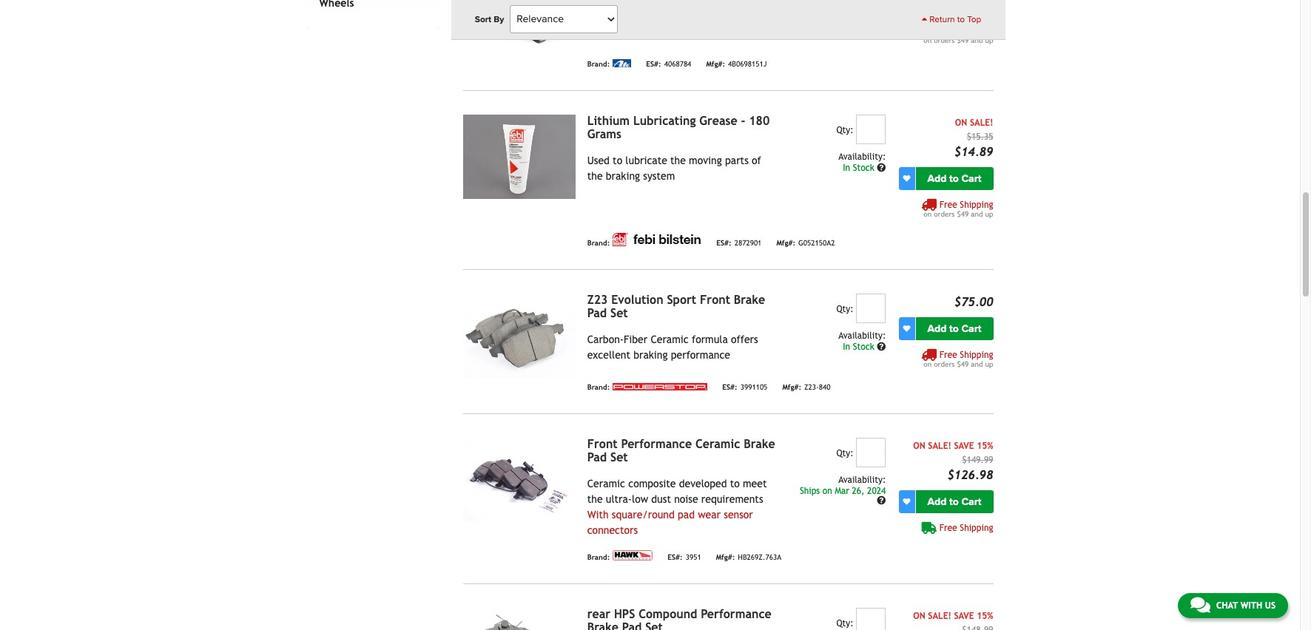 Task type: locate. For each thing, give the bounding box(es) containing it.
shipping down $75.00
[[960, 350, 993, 360]]

shipping
[[960, 26, 993, 36], [960, 200, 993, 210], [960, 350, 993, 360], [960, 523, 993, 533]]

1 vertical spatial and
[[971, 210, 983, 218]]

qty: for front performance ceramic brake pad set
[[836, 448, 854, 459]]

1 stock from the top
[[853, 163, 874, 173]]

mfg#: for z23 evolution sport front brake pad set
[[782, 384, 801, 392]]

in for z23 evolution sport front brake pad set
[[843, 342, 850, 352]]

front up ultra-
[[587, 437, 618, 451]]

wear left sensors
[[628, 27, 651, 39]]

question circle image
[[877, 342, 886, 351]]

0 vertical spatial in
[[843, 163, 850, 173]]

2 vertical spatial free shipping on orders $49 and up
[[924, 350, 993, 368]]

add to cart for $14.89
[[928, 172, 981, 185]]

1 vertical spatial in
[[843, 342, 850, 352]]

es#: left '3991105'
[[722, 384, 737, 392]]

of left the "your"
[[718, 0, 727, 8]]

mfg#: right 3951
[[716, 554, 735, 562]]

pad inside the z23 evolution sport front brake pad set
[[587, 306, 607, 320]]

2 in from the top
[[843, 342, 850, 352]]

question circle image for $126.98
[[877, 497, 886, 506]]

qty:
[[836, 125, 854, 135], [836, 304, 854, 314], [836, 448, 854, 459], [836, 618, 854, 629]]

on
[[955, 117, 967, 128], [913, 441, 925, 451], [913, 611, 925, 621]]

-
[[741, 114, 745, 128]]

0 horizontal spatial of
[[718, 0, 727, 8]]

3 shipping from the top
[[960, 350, 993, 360]]

3 add to cart button from the top
[[916, 490, 993, 513]]

shipping down top
[[960, 26, 993, 36]]

ceramic inside carbon-fiber ceramic formula offers excellent braking performance
[[651, 333, 689, 345]]

mfg#:
[[706, 60, 725, 68], [776, 239, 795, 247], [782, 384, 801, 392], [716, 554, 735, 562]]

1 vertical spatial save
[[954, 611, 974, 621]]

2 vertical spatial up
[[985, 360, 993, 368]]

brake left compound
[[587, 621, 619, 630]]

on sale!                         save 15% $149.99 $126.98
[[913, 441, 993, 482]]

and down $75.00
[[971, 360, 983, 368]]

es#: for sport
[[722, 384, 737, 392]]

pad for z23
[[587, 306, 607, 320]]

0 vertical spatial 15%
[[977, 441, 993, 451]]

4b0698151j
[[728, 60, 767, 68]]

2 15% from the top
[[977, 611, 993, 621]]

1 vertical spatial up
[[985, 210, 993, 218]]

0 vertical spatial front
[[700, 293, 730, 307]]

connectors
[[587, 524, 638, 536]]

sensors
[[654, 27, 688, 39]]

1 horizontal spatial ceramic
[[651, 333, 689, 345]]

0 horizontal spatial wear
[[628, 27, 651, 39]]

add to cart up "free shipping"
[[928, 496, 981, 508]]

pad for rear
[[622, 621, 642, 630]]

save for on sale!                         save 15%
[[954, 611, 974, 621]]

3 free shipping on orders $49 and up from the top
[[924, 350, 993, 368]]

2 vertical spatial add to cart
[[928, 496, 981, 508]]

used to lubricate the moving parts of the braking system
[[587, 154, 761, 182]]

2 vertical spatial add
[[928, 496, 947, 508]]

braking inside used to lubricate the moving parts of the braking system
[[606, 170, 640, 182]]

1 horizontal spatial performance
[[701, 607, 772, 621]]

0 vertical spatial ceramic
[[651, 333, 689, 345]]

free shipping on orders $49 and up down return to top
[[924, 26, 993, 44]]

cart
[[961, 172, 981, 185], [961, 322, 981, 335], [961, 496, 981, 508]]

1 vertical spatial set
[[610, 450, 628, 464]]

add for 15%
[[928, 496, 947, 508]]

set for evolution
[[610, 306, 628, 320]]

brake
[[734, 293, 765, 307], [744, 437, 775, 451], [587, 621, 619, 630]]

set inside the z23 evolution sport front brake pad set
[[610, 306, 628, 320]]

on inside on sale! $15.35 $14.89
[[955, 117, 967, 128]]

2 stock from the top
[[853, 342, 874, 352]]

performance down mfg#: hb269z.763a
[[701, 607, 772, 621]]

braking down lubricate
[[606, 170, 640, 182]]

and down $14.89
[[971, 210, 983, 218]]

2 add to cart button from the top
[[916, 317, 993, 340]]

the right restore
[[625, 0, 641, 8]]

brake inside front performance ceramic brake pad set
[[744, 437, 775, 451]]

2 qty: from the top
[[836, 304, 854, 314]]

brand:
[[587, 60, 610, 68], [587, 239, 610, 247], [587, 384, 610, 392], [587, 554, 610, 562]]

0 vertical spatial add to cart
[[928, 172, 981, 185]]

$49 down $14.89
[[957, 210, 969, 218]]

1 vertical spatial stock
[[853, 342, 874, 352]]

1 horizontal spatial of
[[752, 154, 761, 166]]

1 vertical spatial of
[[752, 154, 761, 166]]

0 vertical spatial question circle image
[[877, 163, 886, 172]]

brand: left ate - corporate logo at the top of the page
[[587, 60, 610, 68]]

2 save from the top
[[954, 611, 974, 621]]

0 vertical spatial stock
[[853, 163, 874, 173]]

add to cart down $75.00
[[928, 322, 981, 335]]

3 add from the top
[[928, 496, 947, 508]]

3 orders from the top
[[934, 360, 955, 368]]

3 cart from the top
[[961, 496, 981, 508]]

grease
[[699, 114, 737, 128]]

set right z23
[[610, 306, 628, 320]]

the
[[625, 0, 641, 8], [670, 154, 686, 166], [587, 170, 603, 182], [587, 493, 603, 505]]

stock for on sale!
[[853, 163, 874, 173]]

save
[[954, 441, 974, 451], [954, 611, 974, 621]]

ate - corporate logo image
[[613, 59, 631, 67]]

2 add to cart from the top
[[928, 322, 981, 335]]

0 vertical spatial add to wish list image
[[903, 325, 910, 332]]

$15.35
[[967, 131, 993, 142]]

cart down $14.89
[[961, 172, 981, 185]]

brake inside the z23 evolution sport front brake pad set
[[734, 293, 765, 307]]

cart down $126.98
[[961, 496, 981, 508]]

1 vertical spatial braking
[[634, 349, 668, 361]]

performance
[[671, 349, 730, 361]]

2 free from the top
[[939, 200, 957, 210]]

1 vertical spatial performance
[[701, 607, 772, 621]]

None number field
[[856, 114, 886, 144], [856, 294, 886, 323], [856, 438, 886, 467], [856, 608, 886, 630], [856, 114, 886, 144], [856, 294, 886, 323], [856, 438, 886, 467], [856, 608, 886, 630]]

availability:
[[839, 151, 886, 162], [839, 331, 886, 341], [839, 475, 886, 485]]

1 vertical spatial orders
[[934, 210, 955, 218]]

0 vertical spatial set
[[610, 306, 628, 320]]

set inside rear hps compound performance brake pad set
[[645, 621, 663, 630]]

3 qty: from the top
[[836, 448, 854, 459]]

1 vertical spatial cart
[[961, 322, 981, 335]]

free shipping on orders $49 and up down $75.00
[[924, 350, 993, 368]]

1 vertical spatial front
[[587, 437, 618, 451]]

pad right rear
[[622, 621, 642, 630]]

performance inside rear hps compound performance brake pad set
[[701, 607, 772, 621]]

15% for on sale!                         save 15% $149.99 $126.98
[[977, 441, 993, 451]]

to right 'used'
[[613, 154, 622, 166]]

0 horizontal spatial ceramic
[[587, 478, 625, 490]]

set right "hps"
[[645, 621, 663, 630]]

pad
[[587, 306, 607, 320], [587, 450, 607, 464], [622, 621, 642, 630]]

0 vertical spatial in stock
[[843, 163, 877, 173]]

0 vertical spatial save
[[954, 441, 974, 451]]

in stock
[[843, 163, 877, 173], [843, 342, 877, 352]]

1 vertical spatial $49
[[957, 210, 969, 218]]

0 vertical spatial pad
[[587, 306, 607, 320]]

ceramic down the z23 evolution sport front brake pad set
[[651, 333, 689, 345]]

2 free shipping on orders $49 and up from the top
[[924, 200, 993, 218]]

0 vertical spatial orders
[[934, 36, 955, 44]]

1 vertical spatial wear
[[698, 509, 721, 521]]

2 availability: from the top
[[839, 331, 886, 341]]

sale! inside on sale! $15.35 $14.89
[[970, 117, 993, 128]]

0 vertical spatial add to cart button
[[916, 167, 993, 190]]

0 vertical spatial availability:
[[839, 151, 886, 162]]

1 cart from the top
[[961, 172, 981, 185]]

excellent
[[587, 349, 630, 361]]

free shipping on orders $49 and up down $14.89
[[924, 200, 993, 218]]

0 vertical spatial performance
[[621, 437, 692, 451]]

to up requirements
[[730, 478, 740, 490]]

mfg#: left "z23-"
[[782, 384, 801, 392]]

on for $126.98
[[913, 441, 925, 451]]

dust
[[651, 493, 671, 505]]

2 question circle image from the top
[[877, 497, 886, 506]]

0 vertical spatial wear
[[628, 27, 651, 39]]

ceramic inside front performance ceramic brake pad set
[[695, 437, 740, 451]]

orders down $14.89
[[934, 210, 955, 218]]

2 up from the top
[[985, 210, 993, 218]]

of inside restore the stopping power of your vehicle includes wear sensors
[[718, 0, 727, 8]]

febi - corporate logo image
[[613, 233, 702, 246]]

save for on sale!                         save 15% $149.99 $126.98
[[954, 441, 974, 451]]

the up with
[[587, 493, 603, 505]]

180
[[749, 114, 770, 128]]

0 vertical spatial free shipping on orders $49 and up
[[924, 26, 993, 44]]

question circle image
[[877, 163, 886, 172], [877, 497, 886, 506]]

1 availability: from the top
[[839, 151, 886, 162]]

availability: for on sale!
[[839, 151, 886, 162]]

ceramic for formula
[[651, 333, 689, 345]]

1 vertical spatial in stock
[[843, 342, 877, 352]]

1 add from the top
[[928, 172, 947, 185]]

free down $75.00
[[939, 350, 957, 360]]

add to cart button for 15%
[[916, 490, 993, 513]]

0 vertical spatial up
[[985, 36, 993, 44]]

2 vertical spatial availability:
[[839, 475, 886, 485]]

es#: left 4068784
[[646, 60, 661, 68]]

add for $14.89
[[928, 172, 947, 185]]

set
[[610, 306, 628, 320], [610, 450, 628, 464], [645, 621, 663, 630]]

brake up meet
[[744, 437, 775, 451]]

of right parts
[[752, 154, 761, 166]]

0 vertical spatial and
[[971, 36, 983, 44]]

in stock for z23 evolution sport front brake pad set
[[843, 342, 877, 352]]

2 vertical spatial ceramic
[[587, 478, 625, 490]]

2 cart from the top
[[961, 322, 981, 335]]

performance up composite
[[621, 437, 692, 451]]

brake up offers
[[734, 293, 765, 307]]

add to wish list image
[[903, 325, 910, 332], [903, 498, 910, 506]]

1 vertical spatial availability:
[[839, 331, 886, 341]]

1 vertical spatial brake
[[744, 437, 775, 451]]

to down $75.00
[[949, 322, 959, 335]]

offers
[[731, 333, 758, 345]]

es#: left 3951
[[668, 554, 683, 562]]

2 vertical spatial add to cart button
[[916, 490, 993, 513]]

1 in stock from the top
[[843, 163, 877, 173]]

developed
[[679, 478, 727, 490]]

1 free shipping on orders $49 and up from the top
[[924, 26, 993, 44]]

4 free from the top
[[939, 523, 957, 533]]

orders
[[934, 36, 955, 44], [934, 210, 955, 218], [934, 360, 955, 368]]

chat with us
[[1216, 601, 1276, 611]]

free shipping on orders $49 and up
[[924, 26, 993, 44], [924, 200, 993, 218], [924, 350, 993, 368]]

wear inside ceramic composite developed to meet the ultra-low dust noise requirements with square/round pad wear sensor connectors
[[698, 509, 721, 521]]

2 vertical spatial cart
[[961, 496, 981, 508]]

1 vertical spatial ceramic
[[695, 437, 740, 451]]

2 vertical spatial orders
[[934, 360, 955, 368]]

2 vertical spatial on
[[913, 611, 925, 621]]

0 vertical spatial cart
[[961, 172, 981, 185]]

2024
[[867, 486, 886, 496]]

1 add to cart from the top
[[928, 172, 981, 185]]

free shipping
[[939, 523, 993, 533]]

1 vertical spatial on
[[913, 441, 925, 451]]

$49
[[957, 36, 969, 44], [957, 210, 969, 218], [957, 360, 969, 368]]

brake for z23 evolution sport front brake pad set
[[734, 293, 765, 307]]

0 horizontal spatial front
[[587, 437, 618, 451]]

$49 down return to top
[[957, 36, 969, 44]]

1 vertical spatial free shipping on orders $49 and up
[[924, 200, 993, 218]]

1 vertical spatial add to wish list image
[[903, 498, 910, 506]]

es#641 - hb271f.635 - rear hps compound performance brake pad set - one of the best-selling all around brake pads - hawk - audi image
[[463, 608, 575, 630]]

1 vertical spatial question circle image
[[877, 497, 886, 506]]

hps
[[614, 607, 635, 621]]

1 vertical spatial 15%
[[977, 611, 993, 621]]

sale! for $126.98
[[928, 441, 951, 451]]

3 availability: from the top
[[839, 475, 886, 485]]

system
[[643, 170, 675, 182]]

15% for on sale!                         save 15%
[[977, 611, 993, 621]]

0 vertical spatial on
[[955, 117, 967, 128]]

mfg#: z23-840
[[782, 384, 831, 392]]

1 horizontal spatial wear
[[698, 509, 721, 521]]

1 and from the top
[[971, 36, 983, 44]]

1 vertical spatial pad
[[587, 450, 607, 464]]

lubricating
[[633, 114, 696, 128]]

pad inside front performance ceramic brake pad set
[[587, 450, 607, 464]]

parts
[[725, 154, 749, 166]]

2 horizontal spatial ceramic
[[695, 437, 740, 451]]

0 vertical spatial sale!
[[970, 117, 993, 128]]

1 vertical spatial add to cart button
[[916, 317, 993, 340]]

2 vertical spatial sale!
[[928, 611, 951, 621]]

brand: down excellent
[[587, 384, 610, 392]]

1 question circle image from the top
[[877, 163, 886, 172]]

composite
[[628, 478, 676, 490]]

1 vertical spatial add
[[928, 322, 947, 335]]

es#: 3951
[[668, 554, 701, 562]]

2 orders from the top
[[934, 210, 955, 218]]

orders down return
[[934, 36, 955, 44]]

save inside on sale!                         save 15% $149.99 $126.98
[[954, 441, 974, 451]]

pad inside rear hps compound performance brake pad set
[[622, 621, 642, 630]]

1 15% from the top
[[977, 441, 993, 451]]

meet
[[743, 478, 767, 490]]

shipping down $126.98
[[960, 523, 993, 533]]

add to cart button down $14.89
[[916, 167, 993, 190]]

0 horizontal spatial performance
[[621, 437, 692, 451]]

2 in stock from the top
[[843, 342, 877, 352]]

$75.00
[[954, 295, 993, 309]]

2 vertical spatial pad
[[622, 621, 642, 630]]

$149.99
[[962, 455, 993, 465]]

front
[[700, 293, 730, 307], [587, 437, 618, 451]]

1 save from the top
[[954, 441, 974, 451]]

1 add to wish list image from the top
[[903, 325, 910, 332]]

2 vertical spatial brake
[[587, 621, 619, 630]]

vehicle
[[587, 12, 620, 23]]

2 vertical spatial set
[[645, 621, 663, 630]]

pad up ultra-
[[587, 450, 607, 464]]

us
[[1265, 601, 1276, 611]]

cart for $14.89
[[961, 172, 981, 185]]

cart down $75.00
[[961, 322, 981, 335]]

ships
[[800, 486, 820, 496]]

3 add to cart from the top
[[928, 496, 981, 508]]

1 add to cart button from the top
[[916, 167, 993, 190]]

ceramic up ultra-
[[587, 478, 625, 490]]

braking inside carbon-fiber ceramic formula offers excellent braking performance
[[634, 349, 668, 361]]

3 brand: from the top
[[587, 384, 610, 392]]

and down top
[[971, 36, 983, 44]]

es#: left 2872901
[[716, 239, 732, 247]]

wear right 'pad'
[[698, 509, 721, 521]]

2 brand: from the top
[[587, 239, 610, 247]]

0 vertical spatial add
[[928, 172, 947, 185]]

set up ultra-
[[610, 450, 628, 464]]

of inside used to lubricate the moving parts of the braking system
[[752, 154, 761, 166]]

$49 down $75.00
[[957, 360, 969, 368]]

ceramic
[[651, 333, 689, 345], [695, 437, 740, 451], [587, 478, 625, 490]]

1 vertical spatial sale!
[[928, 441, 951, 451]]

1 vertical spatial add to cart
[[928, 322, 981, 335]]

caret up image
[[922, 15, 927, 24]]

2 vertical spatial and
[[971, 360, 983, 368]]

mfg#: left the 'g052150a2'
[[776, 239, 795, 247]]

to down $14.89
[[949, 172, 959, 185]]

free down $14.89
[[939, 200, 957, 210]]

ceramic inside ceramic composite developed to meet the ultra-low dust noise requirements with square/round pad wear sensor connectors
[[587, 478, 625, 490]]

15% inside on sale!                         save 15% $149.99 $126.98
[[977, 441, 993, 451]]

sale! for $14.89
[[970, 117, 993, 128]]

requirements
[[701, 493, 763, 505]]

chat
[[1216, 601, 1238, 611]]

ceramic for brake
[[695, 437, 740, 451]]

braking
[[606, 170, 640, 182], [634, 349, 668, 361]]

the down 'used'
[[587, 170, 603, 182]]

brand: down connectors
[[587, 554, 610, 562]]

4 brand: from the top
[[587, 554, 610, 562]]

shipping down $14.89
[[960, 200, 993, 210]]

mfg#: for front performance ceramic brake pad set
[[716, 554, 735, 562]]

to inside used to lubricate the moving parts of the braking system
[[613, 154, 622, 166]]

sale! inside on sale!                         save 15% $149.99 $126.98
[[928, 441, 951, 451]]

free
[[939, 26, 957, 36], [939, 200, 957, 210], [939, 350, 957, 360], [939, 523, 957, 533]]

front right sport
[[700, 293, 730, 307]]

orders down $75.00
[[934, 360, 955, 368]]

brake inside rear hps compound performance brake pad set
[[587, 621, 619, 630]]

pad up carbon-
[[587, 306, 607, 320]]

set inside front performance ceramic brake pad set
[[610, 450, 628, 464]]

of
[[718, 0, 727, 8], [752, 154, 761, 166]]

wear
[[628, 27, 651, 39], [698, 509, 721, 521]]

ceramic up developed
[[695, 437, 740, 451]]

return to top
[[927, 14, 982, 24]]

1 horizontal spatial front
[[700, 293, 730, 307]]

free down return to top
[[939, 26, 957, 36]]

braking down fiber
[[634, 349, 668, 361]]

by
[[494, 14, 504, 24]]

0 vertical spatial $49
[[957, 36, 969, 44]]

add to cart down $14.89
[[928, 172, 981, 185]]

0 vertical spatial braking
[[606, 170, 640, 182]]

brand: up z23
[[587, 239, 610, 247]]

qty: for z23 evolution sport front brake pad set
[[836, 304, 854, 314]]

0 vertical spatial brake
[[734, 293, 765, 307]]

2 add to wish list image from the top
[[903, 498, 910, 506]]

1 brand: from the top
[[587, 60, 610, 68]]

1 in from the top
[[843, 163, 850, 173]]

grams
[[587, 127, 621, 141]]

on inside on sale!                         save 15% $149.99 $126.98
[[913, 441, 925, 451]]

brand: for z23
[[587, 384, 610, 392]]

0 vertical spatial of
[[718, 0, 727, 8]]

2 vertical spatial $49
[[957, 360, 969, 368]]

stock for $75.00
[[853, 342, 874, 352]]

add to cart button down $75.00
[[916, 317, 993, 340]]

1 shipping from the top
[[960, 26, 993, 36]]

add to cart
[[928, 172, 981, 185], [928, 322, 981, 335], [928, 496, 981, 508]]

up
[[985, 36, 993, 44], [985, 210, 993, 218], [985, 360, 993, 368]]

add to cart button up "free shipping"
[[916, 490, 993, 513]]

1 qty: from the top
[[836, 125, 854, 135]]

es#: for ceramic
[[668, 554, 683, 562]]

in
[[843, 163, 850, 173], [843, 342, 850, 352]]

free down $126.98
[[939, 523, 957, 533]]



Task type: vqa. For each thing, say whether or not it's contained in the screenshot.
Performance
yes



Task type: describe. For each thing, give the bounding box(es) containing it.
3 $49 from the top
[[957, 360, 969, 368]]

es#2872901 - g052150a2 - lithium lubricating grease - 180 grams - used to lubricate the moving parts of the braking system - febi - audi volkswagen image
[[463, 114, 575, 199]]

lithium lubricating grease - 180 grams link
[[587, 114, 770, 141]]

to left top
[[957, 14, 965, 24]]

availability: for $75.00
[[839, 331, 886, 341]]

3 and from the top
[[971, 360, 983, 368]]

on sale! $15.35 $14.89
[[954, 117, 993, 159]]

brand: for lithium
[[587, 239, 610, 247]]

noise
[[674, 493, 698, 505]]

used
[[587, 154, 610, 166]]

square/round
[[612, 509, 675, 521]]

brand: for front
[[587, 554, 610, 562]]

rear
[[587, 607, 610, 621]]

carbon-
[[587, 333, 624, 345]]

in stock for lithium lubricating grease - 180 grams
[[843, 163, 877, 173]]

3 up from the top
[[985, 360, 993, 368]]

es#: 3991105
[[722, 384, 768, 392]]

4068784
[[664, 60, 691, 68]]

with
[[587, 509, 609, 521]]

ceramic composite developed to meet the ultra-low dust noise requirements with square/round pad wear sensor connectors
[[587, 478, 767, 536]]

stopping
[[644, 0, 683, 8]]

es#: 4068784
[[646, 60, 691, 68]]

question circle image for $14.89
[[877, 163, 886, 172]]

on for $14.89
[[955, 117, 967, 128]]

add to wish list image
[[903, 175, 910, 182]]

low
[[632, 493, 648, 505]]

qty: for lithium lubricating grease - 180 grams
[[836, 125, 854, 135]]

pad
[[678, 509, 695, 521]]

rear hps compound performance brake pad set link
[[587, 607, 772, 630]]

mfg#: left 4b0698151j
[[706, 60, 725, 68]]

top
[[967, 14, 982, 24]]

to inside ceramic composite developed to meet the ultra-low dust noise requirements with square/round pad wear sensor connectors
[[730, 478, 740, 490]]

3991105
[[740, 384, 768, 392]]

lithium
[[587, 114, 630, 128]]

restore
[[587, 0, 622, 8]]

$14.89
[[954, 145, 993, 159]]

performance inside front performance ceramic brake pad set
[[621, 437, 692, 451]]

evolution
[[611, 293, 663, 307]]

1 free from the top
[[939, 26, 957, 36]]

ships on mar 26, 2024
[[800, 486, 886, 496]]

hawk - corporate logo image
[[613, 550, 653, 561]]

carbon-fiber ceramic formula offers excellent braking performance
[[587, 333, 758, 361]]

2 and from the top
[[971, 210, 983, 218]]

mfg#: for lithium lubricating grease - 180 grams
[[776, 239, 795, 247]]

z23 evolution sport front brake pad set
[[587, 293, 765, 320]]

comments image
[[1190, 596, 1210, 614]]

g052150a2
[[798, 239, 835, 247]]

availability: for on sale!                         save 15%
[[839, 475, 886, 485]]

in for lithium lubricating grease - 180 grams
[[843, 163, 850, 173]]

return
[[930, 14, 955, 24]]

z23
[[587, 293, 608, 307]]

mfg#: hb269z.763a
[[716, 554, 781, 562]]

add to cart button for $14.89
[[916, 167, 993, 190]]

es#: for grease
[[716, 239, 732, 247]]

your
[[730, 0, 751, 8]]

add to wish list image for second "add to cart" button from the top
[[903, 325, 910, 332]]

rear hps compound performance brake pad set
[[587, 607, 772, 630]]

mfg#: g052150a2
[[776, 239, 835, 247]]

front performance ceramic brake pad set link
[[587, 437, 775, 464]]

brake for rear hps compound performance brake pad set
[[587, 621, 619, 630]]

return to top link
[[922, 13, 982, 26]]

mar
[[835, 486, 849, 496]]

the up system
[[670, 154, 686, 166]]

formula
[[692, 333, 728, 345]]

sort
[[475, 14, 491, 24]]

3951
[[686, 554, 701, 562]]

hb269z.763a
[[738, 554, 781, 562]]

4 qty: from the top
[[836, 618, 854, 629]]

front inside the z23 evolution sport front brake pad set
[[700, 293, 730, 307]]

2 $49 from the top
[[957, 210, 969, 218]]

es#3991105 - z23-840 - z23 evolution sport front brake pad set - carbon-fiber ceramic formula offers excellent braking performance - power stop - audi volkswagen image
[[463, 294, 575, 378]]

2 shipping from the top
[[960, 200, 993, 210]]

ultra-
[[606, 493, 632, 505]]

z23-
[[804, 384, 819, 392]]

es#3951 - hb269z.763a - front performance ceramic brake pad set - ceramic composite developed to meet the ultra-low dust noise requirements - hawk - audi volkswagen image
[[463, 438, 575, 522]]

with
[[1241, 601, 1262, 611]]

cart for 15%
[[961, 496, 981, 508]]

fiber
[[624, 333, 648, 345]]

chat with us link
[[1178, 593, 1288, 619]]

add to wish list image for "add to cart" button for 15%
[[903, 498, 910, 506]]

power
[[686, 0, 715, 8]]

lithium lubricating grease - 180 grams
[[587, 114, 770, 141]]

wear inside restore the stopping power of your vehicle includes wear sensors
[[628, 27, 651, 39]]

sort by
[[475, 14, 504, 24]]

mfg#: 4b0698151j
[[706, 60, 767, 68]]

1 up from the top
[[985, 36, 993, 44]]

sport
[[667, 293, 696, 307]]

2 add from the top
[[928, 322, 947, 335]]

set for hps
[[645, 621, 663, 630]]

front performance ceramic brake pad set
[[587, 437, 775, 464]]

es#: 2872901
[[716, 239, 762, 247]]

es#4068784 - 4b0698151j - front brake pad set - restore the stopping power of your vehicle - ate - audi volkswagen image
[[463, 0, 575, 54]]

z23 evolution sport front brake pad set link
[[587, 293, 765, 320]]

sensor
[[724, 509, 753, 521]]

$126.98
[[947, 468, 993, 482]]

840
[[819, 384, 831, 392]]

2872901
[[734, 239, 762, 247]]

on sale!                         save 15%
[[913, 611, 993, 621]]

front inside front performance ceramic brake pad set
[[587, 437, 618, 451]]

lubricate
[[625, 154, 667, 166]]

1 orders from the top
[[934, 36, 955, 44]]

moving
[[689, 154, 722, 166]]

3 free from the top
[[939, 350, 957, 360]]

4 shipping from the top
[[960, 523, 993, 533]]

includes
[[587, 27, 625, 39]]

add to cart for 15%
[[928, 496, 981, 508]]

the inside restore the stopping power of your vehicle includes wear sensors
[[625, 0, 641, 8]]

power stop - corporate logo image
[[613, 383, 708, 390]]

compound
[[639, 607, 697, 621]]

the inside ceramic composite developed to meet the ultra-low dust noise requirements with square/round pad wear sensor connectors
[[587, 493, 603, 505]]

1 $49 from the top
[[957, 36, 969, 44]]

26,
[[852, 486, 865, 496]]

to up "free shipping"
[[949, 496, 959, 508]]

restore the stopping power of your vehicle includes wear sensors
[[587, 0, 751, 39]]



